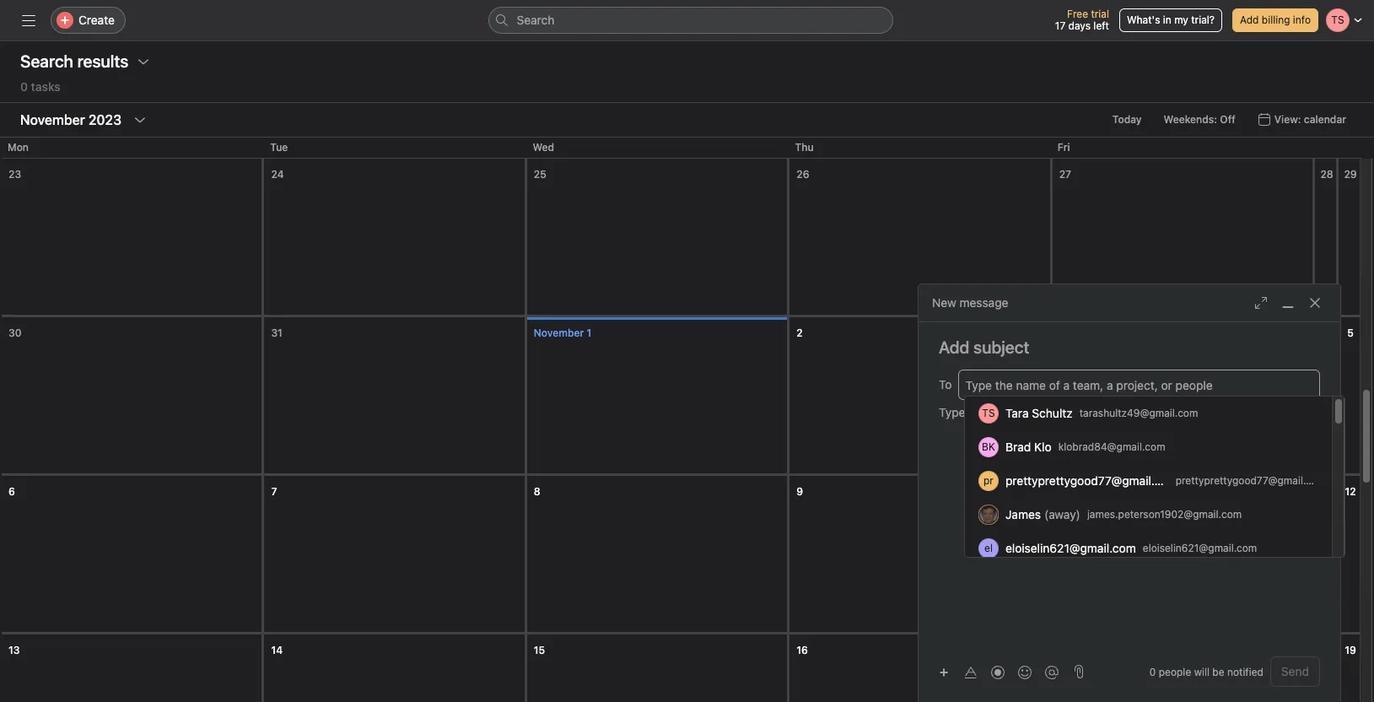 Task type: vqa. For each thing, say whether or not it's contained in the screenshot.
The Image Of A Multicolored Column Chart to the bottom
no



Task type: locate. For each thing, give the bounding box(es) containing it.
calendar
[[1305, 113, 1347, 126]]

0 for 0 people will be notified
[[1150, 665, 1157, 678]]

19
[[1345, 644, 1357, 657]]

off
[[1221, 113, 1236, 126]]

11
[[1323, 485, 1332, 498]]

6
[[8, 485, 15, 498]]

dialog
[[919, 284, 1341, 702]]

weekends:
[[1164, 113, 1218, 126]]

today button
[[1105, 108, 1150, 132]]

0 people will be notified
[[1150, 665, 1264, 678]]

what's
[[1127, 14, 1161, 26]]

actions image
[[137, 55, 151, 68]]

search list box
[[488, 7, 893, 34]]

1 horizontal spatial 0
[[1150, 665, 1157, 678]]

create
[[78, 13, 115, 27]]

0
[[20, 79, 28, 94], [1150, 665, 1157, 678]]

14
[[271, 644, 283, 657]]

november 2023
[[20, 112, 122, 127]]

1
[[587, 327, 592, 339]]

trial?
[[1192, 14, 1215, 26]]

today
[[1113, 113, 1142, 126]]

expand popout to full screen image
[[1255, 296, 1268, 310]]

0 vertical spatial 0
[[20, 79, 28, 94]]

0 tasks button
[[20, 79, 61, 102]]

30
[[8, 327, 22, 339]]

26
[[797, 168, 810, 181]]

view: calendar button
[[1251, 108, 1355, 132]]

info
[[1294, 14, 1311, 26]]

at mention image
[[1046, 665, 1059, 679]]

record a video image
[[992, 665, 1005, 679]]

add billing info button
[[1233, 8, 1319, 32]]

10
[[1060, 485, 1071, 498]]

0 left tasks
[[20, 79, 28, 94]]

1 vertical spatial 0
[[1150, 665, 1157, 678]]

expand sidebar image
[[22, 14, 35, 27]]

create button
[[51, 7, 126, 34]]

left
[[1094, 19, 1110, 32]]

minimize image
[[1282, 296, 1295, 310]]

new message
[[933, 295, 1009, 310]]

toolbar
[[933, 660, 1068, 684]]

0 inside button
[[20, 79, 28, 94]]

view:
[[1275, 113, 1302, 126]]

wed
[[533, 141, 555, 154]]

7
[[271, 485, 277, 498]]

november
[[534, 327, 584, 339]]

0 horizontal spatial 0
[[20, 79, 28, 94]]

to
[[939, 377, 952, 391]]

0 left people
[[1150, 665, 1157, 678]]

27
[[1060, 168, 1072, 181]]

0 tasks
[[20, 79, 61, 94]]

november 1
[[534, 327, 592, 339]]

thu
[[796, 141, 814, 154]]

dialog containing new message
[[919, 284, 1341, 702]]

billing
[[1262, 14, 1291, 26]]



Task type: describe. For each thing, give the bounding box(es) containing it.
days
[[1069, 19, 1091, 32]]

close image
[[1309, 296, 1322, 310]]

29
[[1345, 168, 1358, 181]]

in
[[1164, 14, 1172, 26]]

weekends: off
[[1164, 113, 1236, 126]]

Type the name of a team, a project, or people text field
[[966, 375, 1226, 395]]

search button
[[488, 7, 893, 34]]

23
[[8, 168, 21, 181]]

17
[[1056, 19, 1066, 32]]

add
[[1241, 14, 1260, 26]]

view: calendar
[[1275, 113, 1347, 126]]

25
[[534, 168, 547, 181]]

0 for 0 tasks
[[20, 79, 28, 94]]

31
[[271, 327, 283, 339]]

people
[[1159, 665, 1192, 678]]

send
[[1282, 664, 1310, 679]]

formatting image
[[965, 665, 978, 679]]

my
[[1175, 14, 1189, 26]]

add billing info
[[1241, 14, 1311, 26]]

free trial 17 days left
[[1056, 8, 1110, 32]]

send button
[[1271, 657, 1321, 687]]

18
[[1322, 644, 1333, 657]]

insert an object image
[[939, 667, 949, 677]]

will
[[1195, 665, 1210, 678]]

search results
[[20, 51, 129, 71]]

12
[[1346, 485, 1357, 498]]

fri
[[1058, 141, 1071, 154]]

trial
[[1092, 8, 1110, 20]]

15
[[534, 644, 545, 657]]

notified
[[1228, 665, 1264, 678]]

what's in my trial?
[[1127, 14, 1215, 26]]

Add subject text field
[[919, 336, 1341, 360]]

13
[[8, 644, 20, 657]]

free
[[1068, 8, 1089, 20]]

be
[[1213, 665, 1225, 678]]

emoji image
[[1019, 665, 1032, 679]]

mon
[[8, 141, 29, 154]]

8
[[534, 485, 541, 498]]

what's in my trial? button
[[1120, 8, 1223, 32]]

5
[[1348, 327, 1354, 339]]

pick month image
[[133, 113, 147, 127]]

search
[[517, 13, 555, 27]]

weekends: off button
[[1157, 108, 1244, 132]]

24
[[271, 168, 284, 181]]

tasks
[[31, 79, 61, 94]]

16
[[797, 644, 808, 657]]

2
[[797, 327, 803, 339]]

tue
[[270, 141, 288, 154]]

9
[[797, 485, 804, 498]]

28
[[1321, 168, 1334, 181]]



